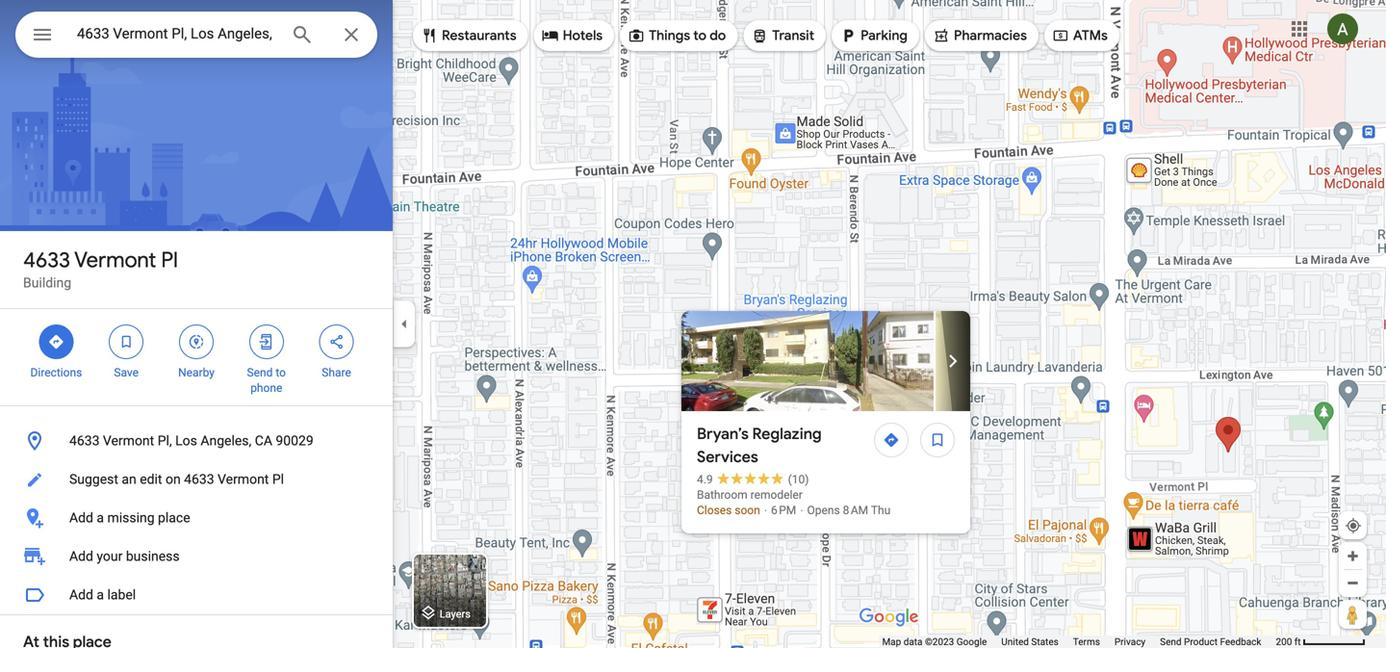 Task type: describe. For each thing, give the bounding box(es) containing it.
send to phone
[[247, 366, 286, 395]]

things
[[649, 27, 691, 44]]


[[48, 331, 65, 352]]

zoom out image
[[1346, 576, 1361, 590]]


[[1053, 25, 1070, 46]]

building
[[23, 275, 71, 291]]

6 pm
[[771, 504, 797, 517]]

show street view coverage image
[[1340, 600, 1368, 629]]

to inside send to phone
[[276, 366, 286, 379]]

bryan's
[[697, 424, 749, 444]]

save
[[114, 366, 139, 379]]

atms
[[1074, 27, 1108, 44]]

remodeler
[[751, 488, 803, 502]]

terms button
[[1074, 636, 1101, 648]]

business
[[126, 548, 180, 564]]

2 ⋅ from the left
[[800, 504, 805, 517]]

 atms
[[1053, 25, 1108, 46]]

an
[[122, 471, 137, 487]]

hotels
[[563, 27, 603, 44]]


[[258, 331, 275, 352]]

closes
[[697, 504, 732, 517]]

angeles,
[[201, 433, 252, 449]]

google
[[957, 636, 987, 648]]

4633 vermont pl building
[[23, 247, 178, 291]]

directions
[[30, 366, 82, 379]]

united states button
[[1002, 636, 1059, 648]]


[[421, 25, 438, 46]]

ft
[[1295, 636, 1302, 648]]


[[118, 331, 135, 352]]

edit
[[140, 471, 162, 487]]

footer inside google maps "element"
[[883, 636, 1276, 648]]

add your business
[[69, 548, 180, 564]]

add a label button
[[0, 576, 393, 614]]

add for add your business
[[69, 548, 93, 564]]

map
[[883, 636, 902, 648]]

 restaurants
[[421, 25, 517, 46]]

4633 for pl
[[23, 247, 70, 274]]

transit
[[773, 27, 815, 44]]

4633 vermont pl, los angeles, ca 90029
[[69, 433, 314, 449]]

privacy
[[1115, 636, 1146, 648]]

send for send product feedback
[[1161, 636, 1182, 648]]

a for label
[[97, 587, 104, 603]]

parking
[[861, 27, 908, 44]]

show your location image
[[1345, 517, 1363, 534]]

add a missing place
[[69, 510, 190, 526]]

4633 inside suggest an edit on 4633 vermont pl button
[[184, 471, 214, 487]]

privacy button
[[1115, 636, 1146, 648]]

pl,
[[158, 433, 172, 449]]

 pharmacies
[[933, 25, 1027, 46]]

thu
[[871, 504, 891, 517]]

add your business link
[[0, 537, 393, 576]]

bathroom remodeler closes soon ⋅ 6 pm ⋅ opens 8 am thu
[[697, 488, 891, 517]]

states
[[1032, 636, 1059, 648]]

200 ft button
[[1276, 636, 1367, 648]]

united states
[[1002, 636, 1059, 648]]


[[31, 21, 54, 49]]

opens
[[808, 504, 840, 517]]

none field inside 4633 vermont pl, los angeles, ca 90029 "field"
[[77, 22, 275, 45]]


[[751, 25, 769, 46]]

collapse side panel image
[[394, 313, 415, 335]]

4633 vermont pl, los angeles, ca 90029 button
[[0, 422, 393, 460]]

 search field
[[15, 12, 378, 62]]

©2023
[[925, 636, 955, 648]]

200 ft
[[1276, 636, 1302, 648]]

(10)
[[788, 473, 809, 486]]


[[840, 25, 857, 46]]

reglazing
[[753, 424, 822, 444]]

google maps element
[[0, 0, 1387, 648]]

to inside  things to do
[[694, 27, 707, 44]]



Task type: locate. For each thing, give the bounding box(es) containing it.
4633 Vermont Pl, Los Angeles, CA 90029 field
[[15, 12, 378, 58]]

vermont inside 4633 vermont pl building
[[74, 247, 156, 274]]

vermont for pl
[[74, 247, 156, 274]]

0 vertical spatial pl
[[161, 247, 178, 274]]

street view image
[[682, 311, 934, 411]]

vermont down 'angeles,' at the bottom of page
[[218, 471, 269, 487]]

 button
[[15, 12, 69, 62]]

a inside "button"
[[97, 587, 104, 603]]

layers
[[440, 608, 471, 620]]

add inside "button"
[[69, 587, 93, 603]]

add left label
[[69, 587, 93, 603]]

0 horizontal spatial ⋅
[[763, 504, 769, 517]]

4.9 stars 10 reviews image
[[697, 472, 809, 487]]

1 vertical spatial vermont
[[103, 433, 154, 449]]

3 add from the top
[[69, 587, 93, 603]]

send product feedback
[[1161, 636, 1262, 648]]

1 vertical spatial send
[[1161, 636, 1182, 648]]

4633 inside 4633 vermont pl, los angeles, ca 90029 button
[[69, 433, 100, 449]]

suggest
[[69, 471, 118, 487]]

pl inside button
[[272, 471, 284, 487]]

to up phone
[[276, 366, 286, 379]]

⋅ right 6 pm
[[800, 504, 805, 517]]

phone
[[251, 381, 283, 395]]

place
[[158, 510, 190, 526]]

2 add from the top
[[69, 548, 93, 564]]

data
[[904, 636, 923, 648]]

vermont left pl,
[[103, 433, 154, 449]]

4633 for pl,
[[69, 433, 100, 449]]

add a missing place button
[[0, 499, 393, 537]]

⋅
[[763, 504, 769, 517], [800, 504, 805, 517]]

send for send to phone
[[247, 366, 273, 379]]

feedback
[[1221, 636, 1262, 648]]


[[542, 25, 559, 46]]

send left product
[[1161, 636, 1182, 648]]

4.9
[[697, 473, 713, 486]]

directions image
[[883, 431, 900, 449]]

0 vertical spatial add
[[69, 510, 93, 526]]

a
[[97, 510, 104, 526], [97, 587, 104, 603]]

1 vertical spatial 4633
[[69, 433, 100, 449]]

 things to do
[[628, 25, 726, 46]]

2 vertical spatial vermont
[[218, 471, 269, 487]]

4633 inside 4633 vermont pl building
[[23, 247, 70, 274]]

terms
[[1074, 636, 1101, 648]]

label
[[107, 587, 136, 603]]

map data ©2023 google
[[883, 636, 987, 648]]

1 vertical spatial add
[[69, 548, 93, 564]]


[[628, 25, 645, 46]]

4633
[[23, 247, 70, 274], [69, 433, 100, 449], [184, 471, 214, 487]]

soon
[[735, 504, 761, 517]]

0 vertical spatial vermont
[[74, 247, 156, 274]]

add down suggest on the left of the page
[[69, 510, 93, 526]]

send inside 'button'
[[1161, 636, 1182, 648]]

0 horizontal spatial pl
[[161, 247, 178, 274]]

0 horizontal spatial send
[[247, 366, 273, 379]]

footer containing map data ©2023 google
[[883, 636, 1276, 648]]

send product feedback button
[[1161, 636, 1262, 648]]

add left your
[[69, 548, 93, 564]]

bryan's reglazing services element
[[697, 423, 869, 469]]

bathroom
[[697, 488, 748, 502]]

2 vertical spatial add
[[69, 587, 93, 603]]

0 vertical spatial a
[[97, 510, 104, 526]]

4633 up suggest on the left of the page
[[69, 433, 100, 449]]

on
[[166, 471, 181, 487]]

vermont inside button
[[103, 433, 154, 449]]


[[188, 331, 205, 352]]

vermont for pl,
[[103, 433, 154, 449]]

to
[[694, 27, 707, 44], [276, 366, 286, 379]]

united
[[1002, 636, 1029, 648]]

footer
[[883, 636, 1276, 648]]

1 a from the top
[[97, 510, 104, 526]]

0 horizontal spatial to
[[276, 366, 286, 379]]

4633 vermont pl main content
[[0, 0, 393, 648]]

1 ⋅ from the left
[[763, 504, 769, 517]]

4633 right on
[[184, 471, 214, 487]]

pharmacies
[[954, 27, 1027, 44]]

vermont inside button
[[218, 471, 269, 487]]

send up phone
[[247, 366, 273, 379]]

share
[[322, 366, 351, 379]]

1 add from the top
[[69, 510, 93, 526]]

add a label
[[69, 587, 136, 603]]

pl
[[161, 247, 178, 274], [272, 471, 284, 487]]

1 horizontal spatial pl
[[272, 471, 284, 487]]

1 vertical spatial to
[[276, 366, 286, 379]]

missing
[[107, 510, 155, 526]]

send inside send to phone
[[247, 366, 273, 379]]

1 horizontal spatial ⋅
[[800, 504, 805, 517]]

add inside button
[[69, 510, 93, 526]]

bryan's reglazing services tooltip
[[682, 311, 1387, 534]]

services
[[697, 447, 759, 467]]

 parking
[[840, 25, 908, 46]]

1 vertical spatial pl
[[272, 471, 284, 487]]

a left missing
[[97, 510, 104, 526]]

add for add a missing place
[[69, 510, 93, 526]]

your
[[97, 548, 123, 564]]

nearby
[[178, 366, 215, 379]]

4633 up building
[[23, 247, 70, 274]]

save image
[[929, 431, 947, 449]]

 transit
[[751, 25, 815, 46]]

do
[[710, 27, 726, 44]]

0 vertical spatial to
[[694, 27, 707, 44]]

0 vertical spatial send
[[247, 366, 273, 379]]

restaurants
[[442, 27, 517, 44]]

2 a from the top
[[97, 587, 104, 603]]

los
[[175, 433, 197, 449]]

zoom in image
[[1346, 549, 1361, 563]]

1 vertical spatial a
[[97, 587, 104, 603]]

suggest an edit on 4633 vermont pl button
[[0, 460, 393, 499]]

suggest an edit on 4633 vermont pl
[[69, 471, 284, 487]]

a for missing
[[97, 510, 104, 526]]

bryan's reglazing services
[[697, 424, 822, 467]]

to left do
[[694, 27, 707, 44]]

⋅ left 6 pm
[[763, 504, 769, 517]]

pl inside 4633 vermont pl building
[[161, 247, 178, 274]]

a inside button
[[97, 510, 104, 526]]


[[933, 25, 950, 46]]

bathroom remodeler element
[[697, 488, 803, 502]]

2 vertical spatial 4633
[[184, 471, 214, 487]]

90029
[[276, 433, 314, 449]]

google account: angela cha  
(angela.cha@adept.ai) image
[[1328, 14, 1359, 44]]

1 horizontal spatial to
[[694, 27, 707, 44]]

add
[[69, 510, 93, 526], [69, 548, 93, 564], [69, 587, 93, 603]]

send
[[247, 366, 273, 379], [1161, 636, 1182, 648]]

ca
[[255, 433, 272, 449]]

actions for 4633 vermont pl region
[[0, 309, 393, 405]]

0 vertical spatial 4633
[[23, 247, 70, 274]]

 hotels
[[542, 25, 603, 46]]

200
[[1276, 636, 1293, 648]]

a left label
[[97, 587, 104, 603]]


[[328, 331, 345, 352]]

product
[[1185, 636, 1218, 648]]

1 horizontal spatial send
[[1161, 636, 1182, 648]]

vermont
[[74, 247, 156, 274], [103, 433, 154, 449], [218, 471, 269, 487]]

add for add a label
[[69, 587, 93, 603]]

vermont up 
[[74, 247, 156, 274]]

photos of bryan's reglazing services region
[[682, 311, 1387, 411]]

None field
[[77, 22, 275, 45]]

8 am
[[843, 504, 869, 517]]



Task type: vqa. For each thing, say whether or not it's contained in the screenshot.
Wed, Feb 28 'ELEMENT'
no



